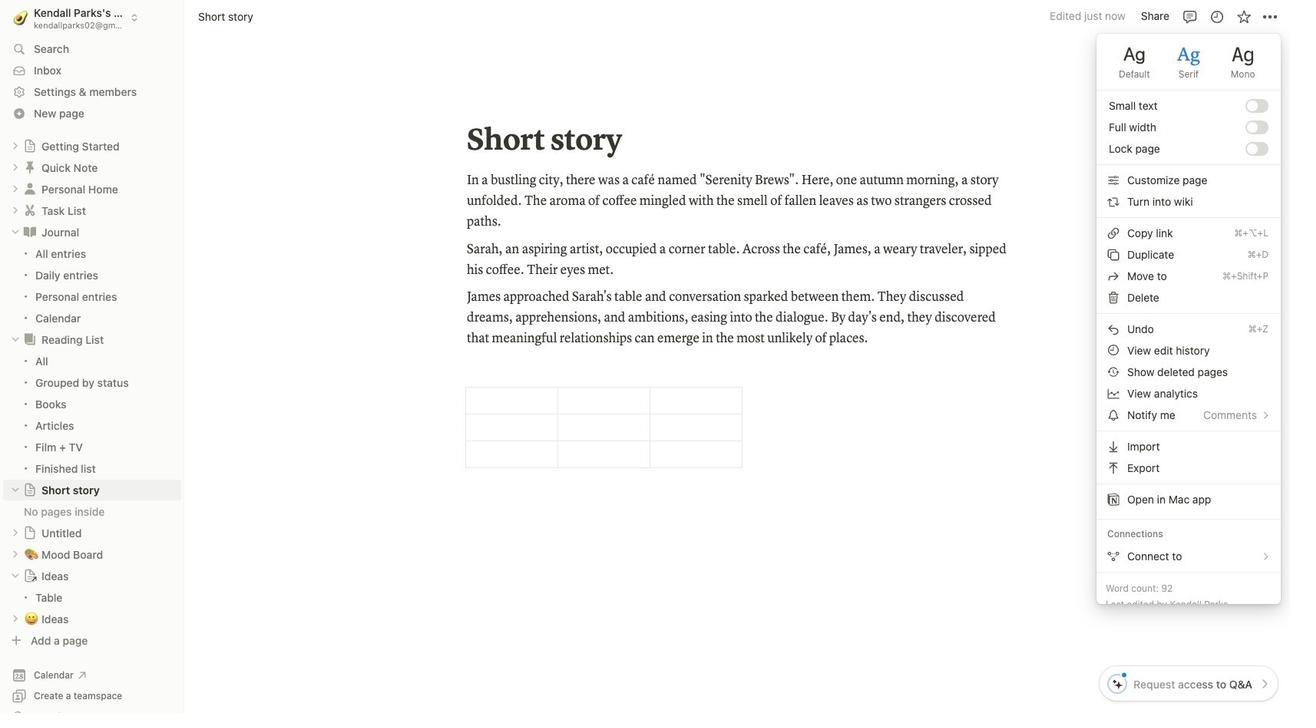 Task type: vqa. For each thing, say whether or not it's contained in the screenshot.
👋 image
no



Task type: describe. For each thing, give the bounding box(es) containing it.
updates image
[[1209, 9, 1225, 24]]

comments image
[[1182, 9, 1198, 24]]

1 group from the top
[[0, 243, 184, 329]]

2 group from the top
[[0, 351, 184, 479]]



Task type: locate. For each thing, give the bounding box(es) containing it.
favorite image
[[1236, 9, 1252, 24]]

group
[[0, 243, 184, 329], [0, 351, 184, 479]]

menu
[[1097, 33, 1281, 572]]

🥑 image
[[13, 8, 28, 27]]

1 vertical spatial group
[[0, 351, 184, 479]]

0 vertical spatial group
[[0, 243, 184, 329]]

change page icon image
[[22, 224, 38, 240], [22, 332, 38, 347], [23, 483, 37, 497], [23, 569, 37, 583]]



